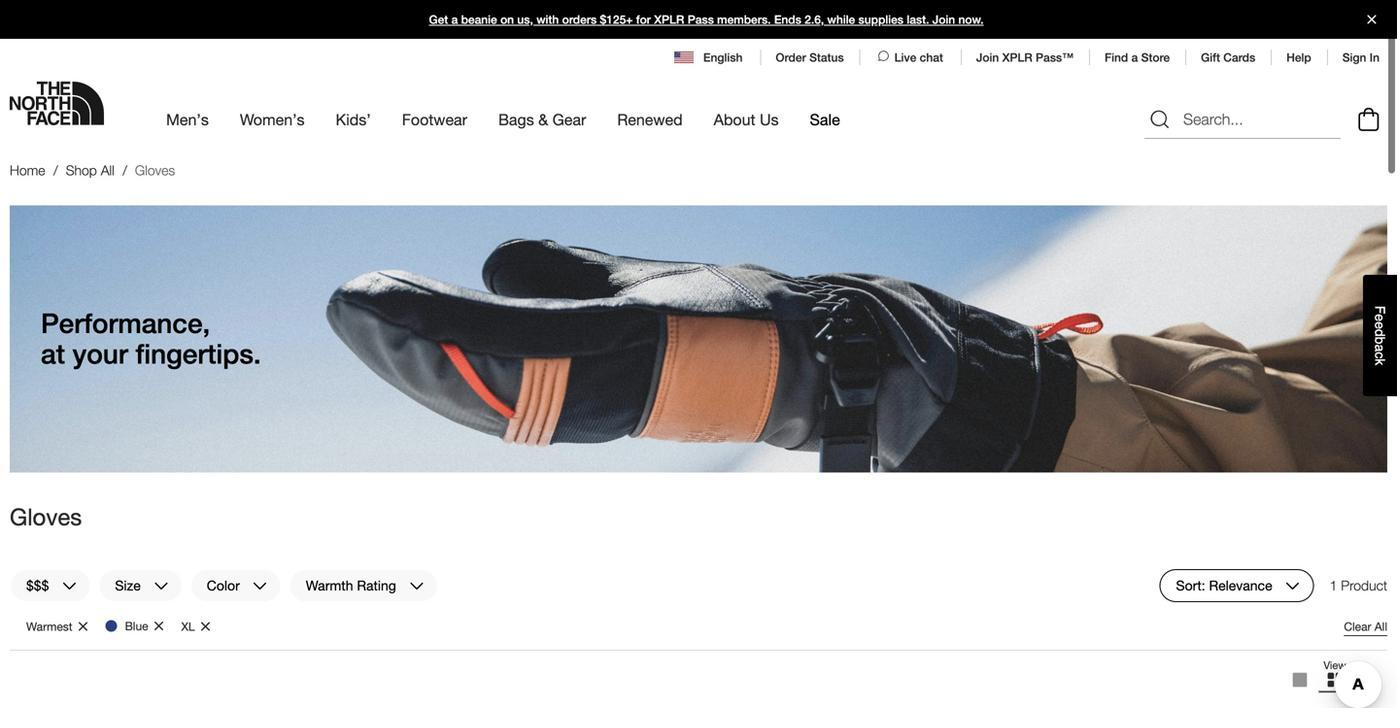 Task type: describe. For each thing, give the bounding box(es) containing it.
1 / from the left
[[53, 162, 58, 178]]

relevance
[[1210, 578, 1273, 594]]

0 vertical spatial gloves
[[135, 162, 175, 178]]

us,
[[517, 13, 533, 26]]

us
[[760, 110, 779, 129]]

1 horizontal spatial xplr
[[1003, 51, 1033, 64]]

b
[[1373, 337, 1388, 345]]

a for get
[[452, 13, 458, 26]]

xl
[[181, 620, 195, 634]]

while
[[828, 13, 856, 26]]

f e e d b a c k
[[1373, 306, 1388, 366]]

f
[[1373, 306, 1388, 314]]

help
[[1287, 51, 1312, 64]]

sort: relevance button
[[1160, 569, 1315, 602]]

find
[[1105, 51, 1129, 64]]

in
[[1370, 51, 1380, 64]]

view button
[[1318, 659, 1353, 702]]

1 product
[[1330, 578, 1388, 594]]

home
[[10, 162, 45, 178]]

all inside button
[[1375, 620, 1388, 634]]

blue button
[[106, 618, 166, 636]]

orders
[[562, 13, 597, 26]]

fingertips.
[[136, 338, 261, 370]]

clear all button
[[1345, 618, 1388, 635]]

warmth rating button
[[289, 569, 438, 602]]

the north face home page image
[[10, 82, 104, 125]]

about us
[[714, 110, 779, 129]]

get a beanie on us, with orders $125+ for xplr pass members. ends 2.6, while supplies last. join now.
[[429, 13, 984, 26]]

find a store link
[[1105, 51, 1170, 64]]

status
[[810, 51, 844, 64]]

shop all link
[[66, 162, 114, 178]]

a for find
[[1132, 51, 1138, 64]]

beanie
[[461, 13, 497, 26]]

sort: relevance
[[1177, 578, 1273, 594]]

warmth
[[306, 578, 353, 594]]

now.
[[959, 13, 984, 26]]

sale link
[[810, 93, 840, 146]]

d
[[1373, 329, 1388, 337]]

color
[[207, 578, 240, 594]]

store
[[1142, 51, 1170, 64]]

f e e d b a c k button
[[1364, 275, 1398, 397]]

1 product status
[[1330, 569, 1388, 602]]

footwear
[[402, 110, 467, 129]]

view cart image
[[1354, 105, 1385, 134]]

1
[[1330, 578, 1338, 594]]

$125+
[[600, 13, 633, 26]]

0 vertical spatial join
[[933, 13, 956, 26]]

bags & gear
[[499, 110, 586, 129]]

sort:
[[1177, 578, 1206, 594]]

with
[[537, 13, 559, 26]]

2 / from the left
[[123, 162, 127, 178]]

warmest
[[26, 620, 72, 634]]

1 e from the top
[[1373, 314, 1388, 322]]

bags
[[499, 110, 534, 129]]

renewed link
[[618, 93, 683, 146]]

clear
[[1345, 620, 1372, 634]]

for
[[636, 13, 651, 26]]

Search search field
[[1145, 100, 1341, 139]]

close image
[[1360, 15, 1385, 24]]

at
[[41, 338, 65, 370]]

xl button
[[181, 618, 212, 635]]

sign in button
[[1343, 51, 1380, 64]]

gloves element
[[135, 162, 175, 178]]

join xplr pass™ link
[[977, 51, 1074, 64]]

size button
[[99, 569, 183, 602]]

join xplr pass™
[[977, 51, 1074, 64]]

women's link
[[240, 93, 305, 146]]



Task type: vqa. For each thing, say whether or not it's contained in the screenshot.
second TNF Black image from the left
no



Task type: locate. For each thing, give the bounding box(es) containing it.
rating
[[357, 578, 396, 594]]

1 horizontal spatial gloves
[[135, 162, 175, 178]]

1 horizontal spatial all
[[1375, 620, 1388, 634]]

e
[[1373, 314, 1388, 322], [1373, 322, 1388, 329]]

1 vertical spatial all
[[1375, 620, 1388, 634]]

0 horizontal spatial xplr
[[654, 13, 685, 26]]

a up k
[[1373, 345, 1388, 352]]

warmth rating
[[306, 578, 396, 594]]

sign in
[[1343, 51, 1380, 64]]

footwear link
[[402, 93, 467, 146]]

english link
[[674, 49, 745, 66]]

2.6,
[[805, 13, 824, 26]]

order
[[776, 51, 807, 64]]

join down now.
[[977, 51, 999, 64]]

size
[[115, 578, 141, 594]]

a person holds out their arm, glove outstretched, against a bluebird sky. image
[[10, 206, 1388, 473]]

find a store
[[1105, 51, 1170, 64]]

xplr right for
[[654, 13, 685, 26]]

color button
[[190, 569, 282, 602]]

order status link
[[776, 51, 844, 64]]

/ left gloves element
[[123, 162, 127, 178]]

all right shop
[[101, 162, 114, 178]]

bags & gear link
[[499, 93, 586, 146]]

about
[[714, 110, 756, 129]]

0 vertical spatial a
[[452, 13, 458, 26]]

live chat button
[[875, 49, 946, 66]]

a right the get on the left of the page
[[452, 13, 458, 26]]

view list box
[[1283, 659, 1388, 702]]

on
[[501, 13, 514, 26]]

all
[[101, 162, 114, 178], [1375, 620, 1388, 634]]

e up d
[[1373, 314, 1388, 322]]

gloves down men's link at the top
[[135, 162, 175, 178]]

0 horizontal spatial join
[[933, 13, 956, 26]]

kids'
[[336, 110, 371, 129]]

gift
[[1202, 51, 1221, 64]]

1 vertical spatial xplr
[[1003, 51, 1033, 64]]

0 horizontal spatial all
[[101, 162, 114, 178]]

ends
[[775, 13, 802, 26]]

performance,
[[41, 307, 210, 339]]

kids' link
[[336, 93, 371, 146]]

sale
[[810, 110, 840, 129]]

pass
[[688, 13, 714, 26]]

english
[[704, 51, 743, 64]]

1 horizontal spatial join
[[977, 51, 999, 64]]

0 horizontal spatial gloves
[[10, 503, 82, 530]]

a inside f e e d b a c k button
[[1373, 345, 1388, 352]]

2 vertical spatial a
[[1373, 345, 1388, 352]]

join right last.
[[933, 13, 956, 26]]

chat
[[920, 51, 944, 64]]

cards
[[1224, 51, 1256, 64]]

members.
[[717, 13, 771, 26]]

home / shop all / gloves
[[10, 162, 175, 178]]

last.
[[907, 13, 930, 26]]

clear all
[[1345, 620, 1388, 634]]

gloves up $$$ dropdown button
[[10, 503, 82, 530]]

live chat
[[895, 51, 944, 64]]

search all image
[[1149, 108, 1172, 131]]

your
[[73, 338, 128, 370]]

sign
[[1343, 51, 1367, 64]]

help link
[[1287, 51, 1312, 64]]

gear
[[553, 110, 586, 129]]

supplies
[[859, 13, 904, 26]]

$$$ button
[[10, 569, 91, 602]]

xplr left the pass™
[[1003, 51, 1033, 64]]

0 vertical spatial xplr
[[654, 13, 685, 26]]

all right clear
[[1375, 620, 1388, 634]]

product
[[1342, 578, 1388, 594]]

view
[[1324, 659, 1347, 672]]

gloves
[[135, 162, 175, 178], [10, 503, 82, 530]]

pass™
[[1036, 51, 1074, 64]]

men's
[[166, 110, 209, 129]]

2 horizontal spatial a
[[1373, 345, 1388, 352]]

about us link
[[714, 93, 779, 146]]

e up b
[[1373, 322, 1388, 329]]

home link
[[10, 162, 45, 178]]

live
[[895, 51, 917, 64]]

shop
[[66, 162, 97, 178]]

warmest button
[[26, 618, 90, 635]]

/ left shop
[[53, 162, 58, 178]]

men's link
[[166, 93, 209, 146]]

get
[[429, 13, 448, 26]]

0 horizontal spatial /
[[53, 162, 58, 178]]

0 vertical spatial all
[[101, 162, 114, 178]]

&
[[539, 110, 548, 129]]

gift cards
[[1202, 51, 1256, 64]]

0 horizontal spatial a
[[452, 13, 458, 26]]

get a beanie on us, with orders $125+ for xplr pass members. ends 2.6, while supplies last. join now. link
[[0, 0, 1398, 39]]

blue
[[125, 619, 148, 633]]

1 vertical spatial join
[[977, 51, 999, 64]]

2 e from the top
[[1373, 322, 1388, 329]]

gift cards link
[[1202, 51, 1256, 64]]

a
[[452, 13, 458, 26], [1132, 51, 1138, 64], [1373, 345, 1388, 352]]

performance, at your fingertips.
[[41, 307, 261, 370]]

1 horizontal spatial a
[[1132, 51, 1138, 64]]

order status
[[776, 51, 844, 64]]

/
[[53, 162, 58, 178], [123, 162, 127, 178]]

women's
[[240, 110, 305, 129]]

xplr
[[654, 13, 685, 26], [1003, 51, 1033, 64]]

a right find
[[1132, 51, 1138, 64]]

1 horizontal spatial /
[[123, 162, 127, 178]]

a inside get a beanie on us, with orders $125+ for xplr pass members. ends 2.6, while supplies last. join now. link
[[452, 13, 458, 26]]

1 vertical spatial gloves
[[10, 503, 82, 530]]

1 vertical spatial a
[[1132, 51, 1138, 64]]

k
[[1373, 359, 1388, 366]]

renewed
[[618, 110, 683, 129]]

c
[[1373, 352, 1388, 359]]



